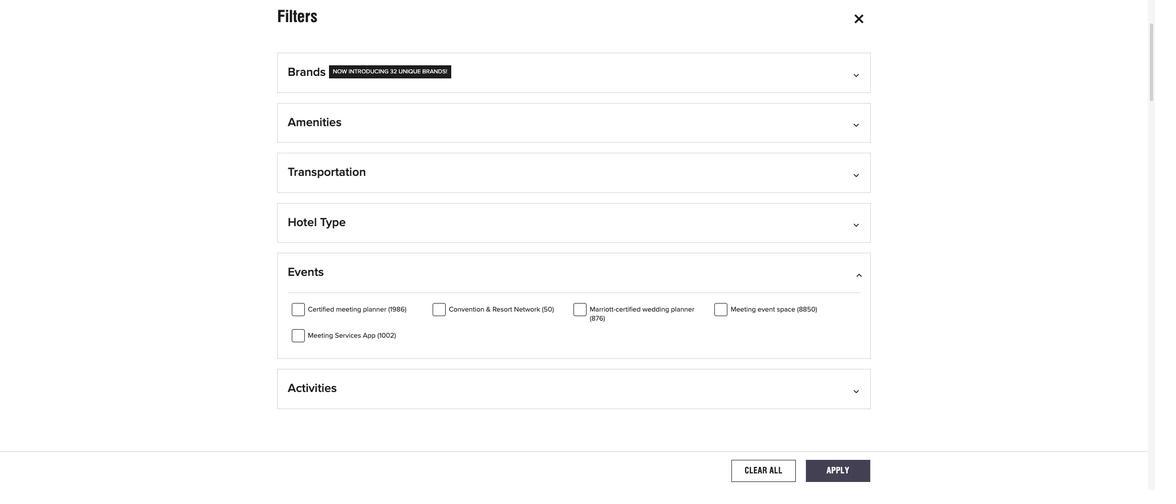 Task type: locate. For each thing, give the bounding box(es) containing it.
(50)
[[542, 306, 554, 313]]

hotel
[[288, 217, 317, 229]]

arrow down image for activities
[[856, 387, 860, 395]]

2 arrow down image from the top
[[856, 221, 860, 229]]

convention
[[449, 306, 484, 313]]

0 horizontal spatial meeting
[[308, 333, 333, 340]]

convention & resort network (50)
[[449, 306, 554, 313]]

1 horizontal spatial meeting
[[731, 306, 756, 313]]

sopot,
[[589, 369, 613, 377]]

skopje, macedonia link
[[589, 314, 658, 322]]

sioux city, usa link
[[589, 242, 645, 250]]

clear all button
[[731, 460, 796, 483]]

activities heading
[[288, 382, 860, 409]]

meeting down certified
[[308, 333, 333, 340]]

amenities heading
[[288, 116, 860, 142]]

usa
[[629, 242, 645, 250], [623, 350, 639, 358]]

1 vertical spatial arrow down image
[[856, 121, 860, 129]]

2 vertical spatial arrow down image
[[856, 387, 860, 395]]

planner
[[363, 306, 386, 313], [671, 306, 695, 313]]

all
[[770, 466, 783, 476]]

type
[[320, 217, 346, 229]]

1 arrow down image from the top
[[856, 70, 860, 78]]

meeting for meeting event space (8850)
[[731, 306, 756, 313]]

(1002)
[[377, 333, 396, 340]]

sopot, poland
[[589, 369, 640, 377]]

arrow up image
[[856, 271, 860, 279]]

apply button
[[806, 460, 870, 483]]

2 arrow down image from the top
[[856, 121, 860, 129]]

arrow down image inside hotel type heading
[[856, 221, 860, 229]]

1 vertical spatial meeting
[[308, 333, 333, 340]]

0 vertical spatial arrow down image
[[856, 70, 860, 78]]

sioux
[[589, 242, 609, 250]]

apply
[[827, 466, 850, 476]]

space
[[777, 306, 795, 313]]

1 arrow down image from the top
[[856, 171, 860, 179]]

0 vertical spatial meeting
[[731, 306, 756, 313]]

event
[[758, 306, 775, 313]]

1 vertical spatial arrow down image
[[856, 221, 860, 229]]

0 vertical spatial arrow down image
[[856, 171, 860, 179]]

arrow down image inside brands heading
[[856, 70, 860, 78]]

clear all
[[745, 466, 783, 476]]

brands
[[288, 66, 326, 78]]

transportation
[[288, 167, 366, 179]]

meeting
[[731, 306, 756, 313], [308, 333, 333, 340]]

sonoma,
[[589, 350, 621, 358]]

certified
[[308, 306, 334, 313]]

arrow down image inside transportation heading
[[856, 171, 860, 179]]

2 planner from the left
[[671, 306, 695, 313]]

introducing
[[349, 69, 389, 75]]

0 vertical spatial usa
[[629, 242, 645, 250]]

marriott-
[[590, 306, 616, 313]]

planner left (1986)
[[363, 306, 386, 313]]

(8850)
[[797, 306, 817, 313]]

brands now introducing 32 unique brands!
[[288, 66, 447, 78]]

arrow down image inside amenities heading
[[856, 121, 860, 129]]

activities
[[288, 383, 337, 395]]

usa up poland
[[623, 350, 639, 358]]

meeting left the event
[[731, 306, 756, 313]]

planner right wedding on the right of page
[[671, 306, 695, 313]]

events
[[288, 267, 324, 279]]

arrow down image
[[856, 171, 860, 179], [856, 221, 860, 229]]

3 arrow down image from the top
[[856, 387, 860, 395]]

32
[[390, 69, 397, 75]]

usa right city,
[[629, 242, 645, 250]]

sioux city, usa
[[589, 242, 645, 250]]

0 horizontal spatial planner
[[363, 306, 386, 313]]

arrow down image
[[856, 70, 860, 78], [856, 121, 860, 129], [856, 387, 860, 395]]

arrow down image inside activities heading
[[856, 387, 860, 395]]

now
[[333, 69, 347, 75]]

hotel type
[[288, 217, 346, 229]]

1 horizontal spatial planner
[[671, 306, 695, 313]]

resort
[[493, 306, 512, 313]]



Task type: describe. For each thing, give the bounding box(es) containing it.
certified
[[616, 306, 641, 313]]

events heading
[[288, 266, 860, 293]]

poland
[[615, 369, 640, 377]]

app
[[363, 333, 376, 340]]

skopje, macedonia
[[589, 314, 658, 322]]

planner inside the "marriott-certified wedding planner (876)"
[[671, 306, 695, 313]]

city,
[[611, 242, 627, 250]]

filters
[[277, 7, 317, 26]]

sousse, tunisia link
[[589, 405, 645, 413]]

marriott-certified wedding planner (876)
[[590, 306, 695, 323]]

(876)
[[590, 315, 605, 323]]

wedding
[[643, 306, 669, 313]]

sonoma, usa
[[589, 350, 639, 358]]

brands!
[[422, 69, 447, 75]]

clear
[[745, 466, 767, 476]]

macedonia
[[618, 314, 658, 322]]

certified meeting planner (1986)
[[308, 306, 407, 313]]

arrow down image for hotel type
[[856, 221, 860, 229]]

arrow down image for amenities
[[856, 121, 860, 129]]

amenities
[[288, 117, 342, 129]]

1 vertical spatial usa
[[623, 350, 639, 358]]

1 planner from the left
[[363, 306, 386, 313]]

sousse, tunisia
[[589, 405, 645, 413]]

services
[[335, 333, 361, 340]]

brands heading
[[288, 65, 860, 92]]

(1986)
[[388, 306, 407, 313]]

tunisia
[[620, 405, 645, 413]]

meeting services app (1002)
[[308, 333, 396, 340]]

sopot, poland link
[[589, 369, 640, 377]]

skopje,
[[589, 314, 616, 322]]

meeting for meeting services app (1002)
[[308, 333, 333, 340]]

network
[[514, 306, 540, 313]]

arrow down image for transportation
[[856, 171, 860, 179]]

transportation heading
[[288, 166, 860, 193]]

meeting event space (8850)
[[731, 306, 817, 313]]

sousse,
[[589, 405, 617, 413]]

hotel type heading
[[288, 216, 860, 243]]

meeting
[[336, 306, 361, 313]]

unique
[[399, 69, 421, 75]]

&
[[486, 306, 491, 313]]



Task type: vqa. For each thing, say whether or not it's contained in the screenshot.
"Sopot,"
yes



